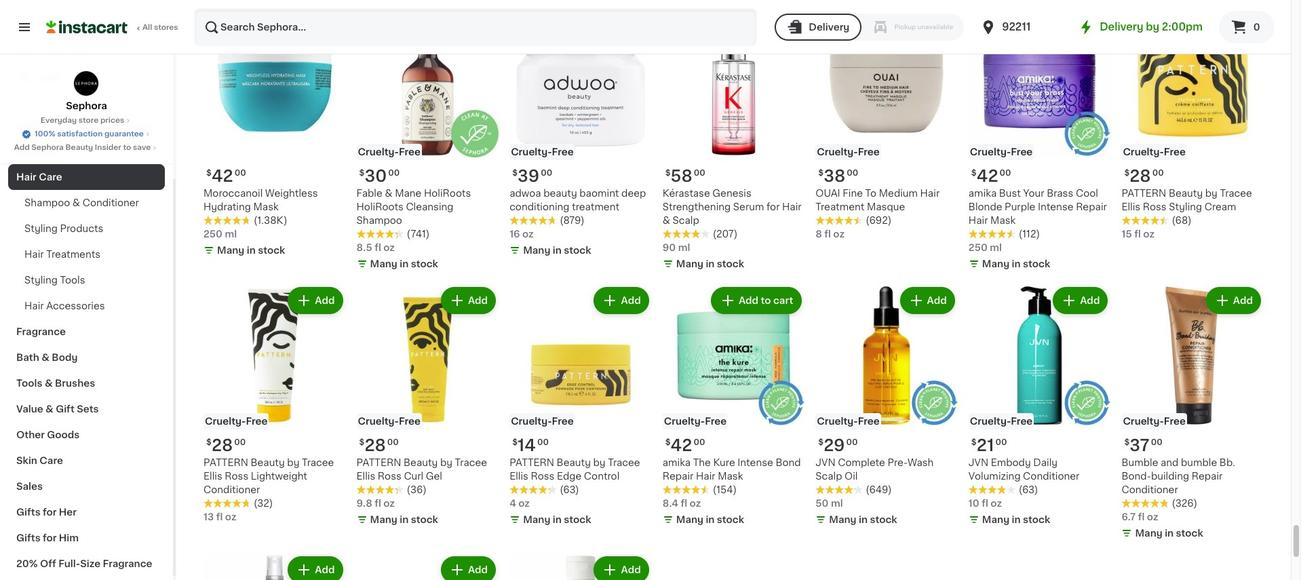 Task type: describe. For each thing, give the bounding box(es) containing it.
free for amika bust your brass cool blonde purple intense repair hair mask
[[1011, 147, 1033, 157]]

oz right the 4
[[518, 498, 530, 508]]

by for pattern beauty by tracee ellis ross  edge control
[[593, 458, 606, 467]]

16 oz
[[510, 229, 534, 239]]

20% off full-size fragrance link
[[8, 551, 165, 577]]

product group containing 37
[[1122, 284, 1264, 543]]

product group containing 58
[[663, 15, 805, 274]]

moroccanoil weightless hydrating mask
[[204, 189, 318, 212]]

save
[[133, 144, 151, 151]]

control
[[584, 471, 620, 481]]

for inside kérastase genesis strengthening serum for hair & scalp
[[767, 202, 780, 212]]

store
[[79, 117, 99, 124]]

conditioner inside jvn embody daily volumizing conditioner
[[1023, 471, 1080, 481]]

treatment
[[572, 202, 619, 212]]

$ for pattern beauty by tracee ellis ross  curl gel
[[359, 438, 365, 446]]

$ for pattern beauty by tracee ellis ross  styling cream
[[1124, 169, 1130, 177]]

him
[[59, 533, 79, 543]]

& for conditioner
[[72, 198, 80, 208]]

90 ml
[[663, 243, 690, 253]]

product group containing 38
[[816, 15, 958, 241]]

many for amika the kure intense bond repair hair mask
[[676, 515, 704, 524]]

cruelty- for jvn embody daily volumizing conditioner
[[970, 416, 1011, 426]]

cart
[[773, 296, 793, 305]]

conditioning
[[510, 202, 569, 212]]

hair inside amika bust your brass cool blonde purple intense repair hair mask
[[969, 216, 988, 225]]

10 fl oz
[[969, 499, 1002, 508]]

oz right the 10
[[991, 499, 1002, 508]]

$ 58 00
[[665, 168, 705, 184]]

other goods
[[16, 430, 80, 440]]

and
[[1161, 458, 1179, 467]]

cruelty-free for amika the kure intense bond repair hair mask
[[664, 416, 727, 426]]

stock for kérastase genesis strengthening serum for hair & scalp
[[717, 259, 744, 269]]

the
[[693, 458, 711, 467]]

add button for kérastase genesis strengthening serum for hair & scalp
[[748, 19, 801, 44]]

fable
[[357, 189, 382, 198]]

it
[[60, 45, 66, 55]]

adwoa
[[510, 189, 541, 198]]

oz for repair
[[1147, 512, 1158, 522]]

in for jvn complete pre-wash scalp oil
[[859, 515, 868, 524]]

many in stock for moroccanoil weightless hydrating mask
[[217, 246, 285, 255]]

blonde
[[969, 202, 1002, 212]]

skin care
[[16, 456, 63, 465]]

bond
[[776, 458, 801, 467]]

stock for bumble and bumble bb. bond-building repair conditioner
[[1176, 528, 1203, 538]]

00 for moroccanoil weightless hydrating mask
[[235, 169, 246, 177]]

styling products
[[24, 224, 103, 233]]

free for jvn embody daily volumizing conditioner
[[1011, 416, 1033, 426]]

hair inside ouai fine to medium hair treatment masque
[[920, 189, 940, 198]]

13
[[204, 512, 214, 522]]

other goods link
[[8, 422, 165, 448]]

tracee for pattern beauty by tracee ellis ross  edge control
[[608, 458, 640, 467]]

many in stock for jvn complete pre-wash scalp oil
[[829, 515, 897, 524]]

value
[[16, 404, 43, 414]]

cruelty-free for ouai fine to medium hair treatment masque
[[817, 147, 880, 157]]

sephora link
[[66, 71, 107, 113]]

20%
[[16, 559, 38, 569]]

delivery by 2:00pm
[[1100, 22, 1203, 32]]

delivery for delivery by 2:00pm
[[1100, 22, 1144, 32]]

in for fable & mane holiroots holiroots cleansing shampoo
[[400, 259, 409, 269]]

0 vertical spatial holiroots
[[424, 189, 471, 198]]

$ 38 00
[[818, 168, 858, 184]]

intense inside amika bust your brass cool blonde purple intense repair hair mask
[[1038, 202, 1074, 212]]

0 vertical spatial tools
[[60, 275, 85, 285]]

ross for lightweight
[[225, 471, 248, 481]]

(741)
[[407, 229, 430, 239]]

to inside button
[[760, 296, 771, 305]]

add button for pattern beauty by tracee ellis ross  styling cream
[[1207, 19, 1260, 44]]

stock for fable & mane holiroots holiroots cleansing shampoo
[[411, 259, 438, 269]]

holiday party ready beauty link
[[8, 113, 165, 138]]

cruelty-free for bumble and bumble bb. bond-building repair conditioner
[[1123, 416, 1186, 426]]

$ 28 00 for pattern beauty by tracee ellis ross  curl gel
[[359, 437, 399, 453]]

free for ouai fine to medium hair treatment masque
[[858, 147, 880, 157]]

many in stock for fable & mane holiroots holiroots cleansing shampoo
[[370, 259, 438, 269]]

8 fl oz
[[816, 229, 845, 239]]

37
[[1130, 437, 1150, 453]]

& for gift
[[46, 404, 53, 414]]

oz for styling
[[1143, 229, 1155, 239]]

ellis for pattern beauty by tracee ellis ross  lightweight conditioner
[[204, 471, 222, 481]]

in for amika the kure intense bond repair hair mask
[[706, 515, 715, 524]]

in for pattern beauty by tracee ellis ross  edge control
[[553, 515, 562, 524]]

28 for pattern beauty by tracee ellis ross  lightweight conditioner
[[212, 437, 233, 453]]

0
[[1253, 22, 1260, 32]]

$ for pattern beauty by tracee ellis ross  edge control
[[512, 438, 518, 446]]

ready
[[85, 121, 117, 130]]

mask inside moroccanoil weightless hydrating mask
[[253, 202, 279, 212]]

buy
[[38, 45, 57, 55]]

conditioner down hair care link
[[83, 198, 139, 208]]

$ 21 00
[[971, 437, 1007, 453]]

kure
[[713, 458, 735, 467]]

Search field
[[195, 9, 756, 45]]

cruelty-free for pattern beauty by tracee ellis ross  styling cream
[[1123, 147, 1186, 157]]

add button for pattern beauty by tracee ellis ross  curl gel
[[442, 288, 495, 313]]

$ 42 00 for moroccanoil weightless hydrating mask
[[206, 168, 246, 184]]

jvn embody daily volumizing conditioner
[[969, 458, 1080, 481]]

21
[[977, 437, 994, 453]]

00 for jvn embody daily volumizing conditioner
[[996, 438, 1007, 446]]

ml for (207)
[[678, 243, 690, 253]]

styling inside pattern beauty by tracee ellis ross  styling cream
[[1169, 202, 1202, 212]]

oz for shampoo
[[383, 243, 395, 253]]

$ for pattern beauty by tracee ellis ross  lightweight conditioner
[[206, 438, 212, 446]]

in for pattern beauty by tracee ellis ross  curl gel
[[400, 515, 409, 524]]

ellis for pattern beauty by tracee ellis ross  edge control
[[510, 471, 528, 481]]

strengthening
[[663, 202, 731, 212]]

9.8
[[357, 499, 372, 508]]

bumble and bumble bb. bond-building repair conditioner
[[1122, 458, 1235, 494]]

bumble
[[1122, 458, 1158, 467]]

styling for styling products
[[24, 224, 58, 233]]

hair accessories
[[24, 301, 105, 311]]

to
[[865, 189, 877, 198]]

in for amika bust your brass cool blonde purple intense repair hair mask
[[1012, 259, 1021, 269]]

treatments
[[46, 250, 100, 259]]

50
[[816, 498, 829, 508]]

makeup link
[[8, 138, 165, 164]]

2:00pm
[[1162, 22, 1203, 32]]

(112)
[[1019, 229, 1040, 239]]

curl
[[404, 471, 423, 481]]

$ for bumble and bumble bb. bond-building repair conditioner
[[1124, 438, 1130, 446]]

add inside button
[[738, 296, 758, 305]]

hair down styling tools
[[24, 301, 44, 311]]

many for jvn complete pre-wash scalp oil
[[829, 515, 857, 524]]

hydrating
[[204, 202, 251, 212]]

mane
[[395, 189, 422, 198]]

weightless
[[265, 189, 318, 198]]

cool
[[1076, 189, 1098, 198]]

mask inside amika bust your brass cool blonde purple intense repair hair mask
[[990, 216, 1016, 225]]

stock for adwoa beauty  baomint deep conditioning treatment
[[564, 246, 591, 255]]

hair treatments link
[[8, 242, 165, 267]]

all stores link
[[46, 8, 179, 46]]

fl for 8
[[824, 229, 831, 239]]

repair inside bumble and bumble bb. bond-building repair conditioner
[[1192, 471, 1223, 481]]

hair inside kérastase genesis strengthening serum for hair & scalp
[[782, 202, 802, 212]]

(692)
[[866, 216, 892, 225]]

stock for jvn complete pre-wash scalp oil
[[870, 515, 897, 524]]

13 fl oz
[[204, 512, 236, 522]]

1 horizontal spatial sephora
[[66, 101, 107, 111]]

cruelty- for amika bust your brass cool blonde purple intense repair hair mask
[[970, 147, 1011, 157]]

tracee for pattern beauty by tracee ellis ross  lightweight conditioner
[[302, 458, 334, 467]]

0 horizontal spatial shampoo
[[24, 198, 70, 208]]

instacart logo image
[[46, 19, 128, 35]]

cruelty- for adwoa beauty  baomint deep conditioning treatment
[[511, 147, 552, 157]]

by left 2:00pm
[[1146, 22, 1159, 32]]

fl for 13
[[216, 512, 223, 522]]

hair down makeup
[[16, 172, 36, 182]]

16
[[510, 229, 520, 239]]

styling tools
[[24, 275, 85, 285]]

volumizing
[[969, 471, 1021, 481]]

buy it again
[[38, 45, 95, 55]]

baomint
[[580, 189, 619, 198]]

29
[[824, 437, 845, 453]]

moroccanoil
[[204, 189, 263, 198]]

cruelty- for pattern beauty by tracee ellis ross  styling cream
[[1123, 147, 1164, 157]]

cruelty- for bumble and bumble bb. bond-building repair conditioner
[[1123, 416, 1164, 426]]

1 horizontal spatial fragrance
[[103, 559, 152, 569]]

100% satisfaction guarantee button
[[21, 126, 152, 140]]

oil
[[845, 471, 858, 481]]

beauty up save at left top
[[119, 121, 154, 130]]

free for fable & mane holiroots holiroots cleansing shampoo
[[399, 147, 421, 157]]

everyday
[[41, 117, 77, 124]]

ellis for pattern beauty by tracee ellis ross  curl gel
[[357, 471, 375, 481]]

in for kérastase genesis strengthening serum for hair & scalp
[[706, 259, 715, 269]]

gifts for her
[[16, 507, 77, 517]]

stock for jvn embody daily volumizing conditioner
[[1023, 515, 1050, 524]]

tracee for pattern beauty by tracee ellis ross  curl gel
[[455, 458, 487, 467]]

beauty down satisfaction
[[65, 144, 93, 151]]

(207)
[[713, 229, 738, 239]]

medium
[[879, 189, 918, 198]]

many in stock for pattern beauty by tracee ellis ross  edge control
[[523, 515, 591, 524]]

amika for amika bust your brass cool blonde purple intense repair hair mask
[[969, 189, 997, 198]]

$ 42 00 for amika bust your brass cool blonde purple intense repair hair mask
[[971, 168, 1011, 184]]

all
[[142, 24, 152, 31]]

bond-
[[1122, 471, 1151, 481]]

masque
[[867, 202, 905, 212]]

00 for ouai fine to medium hair treatment masque
[[847, 169, 858, 177]]

hair accessories link
[[8, 293, 165, 319]]

& for body
[[42, 353, 49, 362]]

$ 42 00 for amika the kure intense bond repair hair mask
[[665, 437, 705, 453]]

42 for moroccanoil weightless hydrating mask
[[212, 168, 233, 184]]



Task type: vqa. For each thing, say whether or not it's contained in the screenshot.
A
no



Task type: locate. For each thing, give the bounding box(es) containing it.
beauty up curl
[[404, 458, 438, 467]]

ml for (1.38k)
[[225, 229, 237, 239]]

amika the kure intense bond repair hair mask
[[663, 458, 801, 481]]

add to cart
[[738, 296, 793, 305]]

1 vertical spatial fragrance
[[103, 559, 152, 569]]

fragrance link
[[8, 319, 165, 345]]

many in stock down 4 oz
[[523, 515, 591, 524]]

1 horizontal spatial amika
[[969, 189, 997, 198]]

1 gifts from the top
[[16, 507, 40, 517]]

cruelty-free up pattern beauty by tracee ellis ross  lightweight conditioner
[[205, 416, 268, 426]]

tracee inside pattern beauty by tracee ellis ross  edge control
[[608, 458, 640, 467]]

skin
[[16, 456, 37, 465]]

0 horizontal spatial amika
[[663, 458, 691, 467]]

00 inside $ 30 00
[[388, 169, 400, 177]]

deep
[[621, 189, 646, 198]]

styling tools link
[[8, 267, 165, 293]]

$ inside $ 58 00
[[665, 169, 671, 177]]

fl right the 10
[[982, 499, 988, 508]]

in down the (207) at the top of page
[[706, 259, 715, 269]]

jvn inside jvn embody daily volumizing conditioner
[[969, 458, 989, 467]]

many down 8.4 fl oz
[[676, 515, 704, 524]]

1 vertical spatial scalp
[[816, 471, 842, 481]]

stock for pattern beauty by tracee ellis ross  curl gel
[[411, 515, 438, 524]]

$ 30 00
[[359, 168, 400, 184]]

delivery inside the 'delivery' button
[[809, 22, 850, 32]]

0 horizontal spatial jvn
[[816, 458, 836, 467]]

$ inside $ 29 00
[[818, 438, 824, 446]]

for left "her"
[[43, 507, 57, 517]]

1 jvn from the left
[[816, 458, 836, 467]]

$ inside $ 38 00
[[818, 169, 824, 177]]

beauty
[[119, 121, 154, 130], [65, 144, 93, 151], [1169, 189, 1203, 198], [251, 458, 285, 467], [557, 458, 591, 467], [404, 458, 438, 467]]

ellis inside pattern beauty by tracee ellis ross  edge control
[[510, 471, 528, 481]]

repair inside amika bust your brass cool blonde purple intense repair hair mask
[[1076, 202, 1107, 212]]

amika for amika the kure intense bond repair hair mask
[[663, 458, 691, 467]]

insider
[[95, 144, 121, 151]]

many in stock for amika bust your brass cool blonde purple intense repair hair mask
[[982, 259, 1050, 269]]

amika inside amika bust your brass cool blonde purple intense repair hair mask
[[969, 189, 997, 198]]

1 vertical spatial 250
[[969, 243, 988, 253]]

00 for fable & mane holiroots holiroots cleansing shampoo
[[388, 169, 400, 177]]

fl right 8
[[824, 229, 831, 239]]

0 horizontal spatial 42
[[212, 168, 233, 184]]

(63) down jvn embody daily volumizing conditioner
[[1019, 485, 1038, 494]]

0 horizontal spatial fragrance
[[16, 327, 66, 336]]

0 vertical spatial care
[[39, 172, 62, 182]]

add button for pattern beauty by tracee ellis ross  edge control
[[595, 288, 648, 313]]

by for pattern beauty by tracee ellis ross  curl gel
[[440, 458, 453, 467]]

pre-
[[888, 458, 908, 467]]

by inside pattern beauty by tracee ellis ross  lightweight conditioner
[[287, 458, 300, 467]]

many down 16 oz
[[523, 246, 551, 255]]

buy it again link
[[8, 37, 165, 64]]

beauty inside pattern beauty by tracee ellis ross  styling cream
[[1169, 189, 1203, 198]]

1 vertical spatial sephora
[[31, 144, 64, 151]]

fragrance up bath & body
[[16, 327, 66, 336]]

shampoo
[[24, 198, 70, 208], [357, 216, 402, 225]]

size
[[80, 559, 101, 569]]

gifts for him link
[[8, 525, 165, 551]]

many for adwoa beauty  baomint deep conditioning treatment
[[523, 246, 551, 255]]

1 horizontal spatial 250
[[969, 243, 988, 253]]

many down hydrating
[[217, 246, 244, 255]]

2 (63) from the left
[[1019, 485, 1038, 494]]

cruelty-free for jvn embody daily volumizing conditioner
[[970, 416, 1033, 426]]

cruelty- for jvn complete pre-wash scalp oil
[[817, 416, 858, 426]]

cruelty-free for amika bust your brass cool blonde purple intense repair hair mask
[[970, 147, 1033, 157]]

0 vertical spatial sephora
[[66, 101, 107, 111]]

gifts for gifts for him
[[16, 533, 40, 543]]

0 vertical spatial mask
[[253, 202, 279, 212]]

everyday store prices link
[[41, 115, 132, 126]]

mask down purple
[[990, 216, 1016, 225]]

00 right 37
[[1151, 438, 1163, 446]]

pattern beauty by tracee ellis ross  styling cream
[[1122, 189, 1252, 212]]

42 for amika the kure intense bond repair hair mask
[[671, 437, 692, 453]]

stock for moroccanoil weightless hydrating mask
[[258, 246, 285, 255]]

hair care
[[16, 172, 62, 182]]

250 ml for amika bust your brass cool blonde purple intense repair hair mask
[[969, 243, 1002, 253]]

pattern up 13 fl oz
[[204, 458, 248, 467]]

1 (63) from the left
[[560, 485, 579, 494]]

$ 42 00 up moroccanoil
[[206, 168, 246, 184]]

stock for amika the kure intense bond repair hair mask
[[717, 515, 744, 524]]

beauty for pattern beauty by tracee ellis ross  lightweight conditioner
[[251, 458, 285, 467]]

tracee inside pattern beauty by tracee ellis ross  curl gel
[[455, 458, 487, 467]]

39
[[518, 168, 539, 184]]

38
[[824, 168, 846, 184]]

1 vertical spatial amika
[[663, 458, 691, 467]]

in for adwoa beauty  baomint deep conditioning treatment
[[553, 246, 562, 255]]

pattern inside pattern beauty by tracee ellis ross  curl gel
[[357, 458, 401, 467]]

& inside fable & mane holiroots holiroots cleansing shampoo
[[385, 189, 393, 198]]

to left cart
[[760, 296, 771, 305]]

$
[[206, 169, 212, 177], [512, 169, 518, 177], [818, 169, 824, 177], [359, 169, 365, 177], [665, 169, 671, 177], [971, 169, 977, 177], [1124, 169, 1130, 177], [206, 438, 212, 446], [512, 438, 518, 446], [818, 438, 824, 446], [359, 438, 365, 446], [665, 438, 671, 446], [971, 438, 977, 446], [1124, 438, 1130, 446]]

1 vertical spatial for
[[43, 507, 57, 517]]

conditioner down daily
[[1023, 471, 1080, 481]]

0 vertical spatial intense
[[1038, 202, 1074, 212]]

many in stock for adwoa beauty  baomint deep conditioning treatment
[[523, 246, 591, 255]]

$ inside $ 30 00
[[359, 169, 365, 177]]

pattern up 9.8 fl oz
[[357, 458, 401, 467]]

beauty inside pattern beauty by tracee ellis ross  curl gel
[[404, 458, 438, 467]]

0 horizontal spatial sephora
[[31, 144, 64, 151]]

1 horizontal spatial intense
[[1038, 202, 1074, 212]]

1 vertical spatial tools
[[16, 379, 42, 388]]

fl right "15"
[[1134, 229, 1141, 239]]

bath & body link
[[8, 345, 165, 370]]

shampoo & conditioner
[[24, 198, 139, 208]]

your
[[1023, 189, 1044, 198]]

scalp inside jvn complete pre-wash scalp oil
[[816, 471, 842, 481]]

0 horizontal spatial mask
[[253, 202, 279, 212]]

tools & brushes
[[16, 379, 95, 388]]

4
[[510, 498, 516, 508]]

beauty inside pattern beauty by tracee ellis ross  lightweight conditioner
[[251, 458, 285, 467]]

by inside pattern beauty by tracee ellis ross  curl gel
[[440, 458, 453, 467]]

0 horizontal spatial (63)
[[560, 485, 579, 494]]

ellis inside pattern beauty by tracee ellis ross  styling cream
[[1122, 202, 1141, 212]]

1 vertical spatial styling
[[24, 224, 58, 233]]

many in stock down 8.4 fl oz
[[676, 515, 744, 524]]

amika inside amika the kure intense bond repair hair mask
[[663, 458, 691, 467]]

& inside bath & body link
[[42, 353, 49, 362]]

to down guarantee
[[123, 144, 131, 151]]

stock down the (1.38k)
[[258, 246, 285, 255]]

cruelty-free up "$ 14 00"
[[511, 416, 574, 426]]

250 ml for moroccanoil weightless hydrating mask
[[204, 229, 237, 239]]

pattern inside pattern beauty by tracee ellis ross  edge control
[[510, 458, 554, 467]]

oz right 13
[[225, 512, 236, 522]]

ellis up 4 oz
[[510, 471, 528, 481]]

her
[[59, 507, 77, 517]]

00 right 14
[[537, 438, 549, 446]]

brass
[[1047, 189, 1073, 198]]

$ 28 00 for pattern beauty by tracee ellis ross  styling cream
[[1124, 168, 1164, 184]]

edge
[[557, 471, 582, 481]]

$ for amika the kure intense bond repair hair mask
[[665, 438, 671, 446]]

50 ml
[[816, 498, 843, 508]]

& left gift
[[46, 404, 53, 414]]

& up 90
[[663, 216, 670, 225]]

pattern inside pattern beauty by tracee ellis ross  styling cream
[[1122, 189, 1166, 198]]

stock
[[258, 246, 285, 255], [564, 246, 591, 255], [411, 259, 438, 269], [717, 259, 744, 269], [1023, 259, 1050, 269], [564, 515, 591, 524], [870, 515, 897, 524], [411, 515, 438, 524], [717, 515, 744, 524], [1023, 515, 1050, 524], [1176, 528, 1203, 538]]

add button for ouai fine to medium hair treatment masque
[[901, 19, 954, 44]]

1 vertical spatial holiroots
[[357, 202, 404, 212]]

28 for pattern beauty by tracee ellis ross  styling cream
[[1130, 168, 1151, 184]]

0 vertical spatial gifts
[[16, 507, 40, 517]]

conditioner inside bumble and bumble bb. bond-building repair conditioner
[[1122, 485, 1178, 494]]

250 down blonde
[[969, 243, 988, 253]]

oz right the 9.8
[[384, 499, 395, 508]]

& inside shampoo & conditioner link
[[72, 198, 80, 208]]

1 vertical spatial shampoo
[[357, 216, 402, 225]]

1 horizontal spatial shampoo
[[357, 216, 402, 225]]

0 horizontal spatial 28
[[212, 437, 233, 453]]

free up pattern beauty by tracee ellis ross  styling cream
[[1164, 147, 1186, 157]]

cruelty-free for jvn complete pre-wash scalp oil
[[817, 416, 880, 426]]

tracee inside pattern beauty by tracee ellis ross  styling cream
[[1220, 189, 1252, 198]]

free up pattern beauty by tracee ellis ross  edge control
[[552, 416, 574, 426]]

in down (741)
[[400, 259, 409, 269]]

add to cart button
[[712, 288, 801, 313]]

embody
[[991, 458, 1031, 467]]

00 inside "$ 14 00"
[[537, 438, 549, 446]]

shampoo inside fable & mane holiroots holiroots cleansing shampoo
[[357, 216, 402, 225]]

many in stock down the (207) at the top of page
[[676, 259, 744, 269]]

oz for hair
[[690, 499, 701, 508]]

0 horizontal spatial holiroots
[[357, 202, 404, 212]]

many in stock down (36)
[[370, 515, 438, 524]]

mask inside amika the kure intense bond repair hair mask
[[718, 471, 743, 481]]

serum
[[733, 202, 764, 212]]

free up $ 30 00
[[399, 147, 421, 157]]

ellis inside pattern beauty by tracee ellis ross  curl gel
[[357, 471, 375, 481]]

2 horizontal spatial $ 28 00
[[1124, 168, 1164, 184]]

free up the $ 39 00
[[552, 147, 574, 157]]

250 down hydrating
[[204, 229, 223, 239]]

28
[[1130, 168, 1151, 184], [212, 437, 233, 453], [365, 437, 386, 453]]

1 horizontal spatial $ 42 00
[[665, 437, 705, 453]]

pattern for pattern beauty by tracee ellis ross  styling cream
[[1122, 189, 1166, 198]]

cruelty-free up $ 21 00
[[970, 416, 1033, 426]]

product group containing 21
[[969, 284, 1111, 529]]

free for amika the kure intense bond repair hair mask
[[705, 416, 727, 426]]

0 vertical spatial scalp
[[673, 216, 699, 225]]

sales link
[[8, 474, 165, 499]]

ellis inside pattern beauty by tracee ellis ross  lightweight conditioner
[[204, 471, 222, 481]]

1 vertical spatial mask
[[990, 216, 1016, 225]]

0 vertical spatial fragrance
[[16, 327, 66, 336]]

lists link
[[8, 64, 165, 91]]

by for pattern beauty by tracee ellis ross  lightweight conditioner
[[287, 458, 300, 467]]

ml for (649)
[[831, 498, 843, 508]]

by inside pattern beauty by tracee ellis ross  edge control
[[593, 458, 606, 467]]

product group containing 14
[[510, 284, 652, 529]]

oz right 8.5
[[383, 243, 395, 253]]

stock down (741)
[[411, 259, 438, 269]]

0 vertical spatial 250 ml
[[204, 229, 237, 239]]

beauty
[[543, 189, 577, 198]]

free up "kure"
[[705, 416, 727, 426]]

intense
[[1038, 202, 1074, 212], [738, 458, 773, 467]]

8.4 fl oz
[[663, 499, 701, 508]]

by
[[1146, 22, 1159, 32], [1205, 189, 1218, 198], [287, 458, 300, 467], [593, 458, 606, 467], [440, 458, 453, 467]]

2 horizontal spatial mask
[[990, 216, 1016, 225]]

add sephora beauty insider to save link
[[14, 142, 159, 153]]

0 horizontal spatial to
[[123, 144, 131, 151]]

00 inside the $ 39 00
[[541, 169, 552, 177]]

jvn down 29
[[816, 458, 836, 467]]

add button for jvn complete pre-wash scalp oil
[[901, 288, 954, 313]]

00 right 30 at the left top of the page
[[388, 169, 400, 177]]

1 horizontal spatial 28
[[365, 437, 386, 453]]

oz for curl
[[384, 499, 395, 508]]

tracee inside pattern beauty by tracee ellis ross  lightweight conditioner
[[302, 458, 334, 467]]

jvn complete pre-wash scalp oil
[[816, 458, 934, 481]]

intense inside amika the kure intense bond repair hair mask
[[738, 458, 773, 467]]

★★★★★
[[204, 216, 251, 225], [204, 216, 251, 225], [510, 216, 557, 225], [510, 216, 557, 225], [816, 216, 863, 225], [816, 216, 863, 225], [1122, 216, 1169, 225], [1122, 216, 1169, 225], [357, 229, 404, 239], [357, 229, 404, 239], [663, 229, 710, 239], [663, 229, 710, 239], [969, 229, 1016, 239], [969, 229, 1016, 239], [510, 485, 557, 494], [510, 485, 557, 494], [816, 485, 863, 494], [816, 485, 863, 494], [357, 485, 404, 494], [357, 485, 404, 494], [663, 485, 710, 494], [663, 485, 710, 494], [969, 485, 1016, 494], [969, 485, 1016, 494], [204, 498, 251, 508], [204, 498, 251, 508], [1122, 498, 1169, 508], [1122, 498, 1169, 508]]

hair up styling tools
[[24, 250, 44, 259]]

2 horizontal spatial 42
[[977, 168, 998, 184]]

00 inside $ 21 00
[[996, 438, 1007, 446]]

0 horizontal spatial 250 ml
[[204, 229, 237, 239]]

for right serum
[[767, 202, 780, 212]]

by up the gel
[[440, 458, 453, 467]]

scalp left oil
[[816, 471, 842, 481]]

for for her
[[43, 507, 57, 517]]

for left him
[[43, 533, 57, 543]]

free for bumble and bumble bb. bond-building repair conditioner
[[1164, 416, 1186, 426]]

hair down blonde
[[969, 216, 988, 225]]

fine
[[843, 189, 863, 198]]

(63) for 14
[[560, 485, 579, 494]]

in down (326)
[[1165, 528, 1174, 538]]

$ 29 00
[[818, 437, 858, 453]]

cruelty-free up pattern beauty by tracee ellis ross  styling cream
[[1123, 147, 1186, 157]]

jvn for 21
[[969, 458, 989, 467]]

00 inside $ 37 00
[[1151, 438, 1163, 446]]

(63) for 21
[[1019, 485, 1038, 494]]

1 horizontal spatial jvn
[[969, 458, 989, 467]]

2 horizontal spatial repair
[[1192, 471, 1223, 481]]

1 horizontal spatial scalp
[[816, 471, 842, 481]]

cruelty-free for adwoa beauty  baomint deep conditioning treatment
[[511, 147, 574, 157]]

15
[[1122, 229, 1132, 239]]

$ inside the $ 39 00
[[512, 169, 518, 177]]

& right fable
[[385, 189, 393, 198]]

1 horizontal spatial delivery
[[1100, 22, 1144, 32]]

0 horizontal spatial scalp
[[673, 216, 699, 225]]

intense down "brass"
[[1038, 202, 1074, 212]]

2 horizontal spatial 28
[[1130, 168, 1151, 184]]

kérastase
[[663, 189, 710, 198]]

cruelty- for fable & mane holiroots holiroots cleansing shampoo
[[358, 147, 399, 157]]

conditioner inside pattern beauty by tracee ellis ross  lightweight conditioner
[[204, 485, 260, 494]]

& up products
[[72, 198, 80, 208]]

$ for kérastase genesis strengthening serum for hair & scalp
[[665, 169, 671, 177]]

stock down edge
[[564, 515, 591, 524]]

gifts down sales
[[16, 507, 40, 517]]

0 vertical spatial amika
[[969, 189, 997, 198]]

0 vertical spatial 250
[[204, 229, 223, 239]]

$ inside "$ 14 00"
[[512, 438, 518, 446]]

wash
[[908, 458, 934, 467]]

cruelty- for pattern beauty by tracee ellis ross  edge control
[[511, 416, 552, 426]]

fragrance inside "link"
[[16, 327, 66, 336]]

00 for bumble and bumble bb. bond-building repair conditioner
[[1151, 438, 1163, 446]]

cruelty- for amika the kure intense bond repair hair mask
[[664, 416, 705, 426]]

& inside tools & brushes link
[[45, 379, 53, 388]]

pattern inside pattern beauty by tracee ellis ross  lightweight conditioner
[[204, 458, 248, 467]]

1 vertical spatial gifts
[[16, 533, 40, 543]]

jvn inside jvn complete pre-wash scalp oil
[[816, 458, 836, 467]]

care down makeup
[[39, 172, 62, 182]]

(879)
[[560, 216, 585, 225]]

cruelty- for pattern beauty by tracee ellis ross  curl gel
[[358, 416, 399, 426]]

None search field
[[194, 8, 757, 46]]

sephora logo image
[[74, 71, 99, 96]]

product group
[[204, 15, 346, 260], [663, 15, 805, 274], [816, 15, 958, 241], [969, 15, 1111, 274], [1122, 15, 1264, 241], [204, 284, 346, 524], [357, 284, 499, 529], [510, 284, 652, 529], [663, 284, 805, 529], [816, 284, 958, 529], [969, 284, 1111, 529], [1122, 284, 1264, 543], [204, 553, 346, 580], [357, 553, 499, 580], [510, 553, 652, 580]]

delivery by 2:00pm link
[[1078, 19, 1203, 35]]

(63)
[[560, 485, 579, 494], [1019, 485, 1038, 494]]

holiroots up cleansing
[[424, 189, 471, 198]]

hair inside amika the kure intense bond repair hair mask
[[696, 471, 715, 481]]

beauty for pattern beauty by tracee ellis ross  edge control
[[557, 458, 591, 467]]

free for pattern beauty by tracee ellis ross  curl gel
[[399, 416, 421, 426]]

& right bath
[[42, 353, 49, 362]]

care for skin care
[[40, 456, 63, 465]]

$ for moroccanoil weightless hydrating mask
[[206, 169, 212, 177]]

28 up pattern beauty by tracee ellis ross  lightweight conditioner
[[212, 437, 233, 453]]

28 up pattern beauty by tracee ellis ross  curl gel
[[365, 437, 386, 453]]

00 for jvn complete pre-wash scalp oil
[[846, 438, 858, 446]]

free for pattern beauty by tracee ellis ross  edge control
[[552, 416, 574, 426]]

holiroots down fable
[[357, 202, 404, 212]]

1 horizontal spatial repair
[[1076, 202, 1107, 212]]

0 horizontal spatial repair
[[663, 471, 694, 481]]

cruelty-free up $ 29 00
[[817, 416, 880, 426]]

tools up value
[[16, 379, 42, 388]]

hair right medium
[[920, 189, 940, 198]]

fragrance right size
[[103, 559, 152, 569]]

oz right 16
[[522, 229, 534, 239]]

holiroots
[[424, 189, 471, 198], [357, 202, 404, 212]]

sales
[[16, 482, 43, 491]]

sephora down 100%
[[31, 144, 64, 151]]

makeup
[[16, 147, 56, 156]]

many down 90 ml
[[676, 259, 704, 269]]

ross inside pattern beauty by tracee ellis ross  lightweight conditioner
[[225, 471, 248, 481]]

product group containing 29
[[816, 284, 958, 529]]

0 vertical spatial for
[[767, 202, 780, 212]]

2 jvn from the left
[[969, 458, 989, 467]]

kérastase genesis strengthening serum for hair & scalp
[[663, 189, 802, 225]]

complete
[[838, 458, 885, 467]]

off
[[40, 559, 56, 569]]

$ 39 00
[[512, 168, 552, 184]]

many in stock for kérastase genesis strengthening serum for hair & scalp
[[676, 259, 744, 269]]

styling up (68)
[[1169, 202, 1202, 212]]

& inside value & gift sets link
[[46, 404, 53, 414]]

$ for amika bust your brass cool blonde purple intense repair hair mask
[[971, 169, 977, 177]]

0 horizontal spatial delivery
[[809, 22, 850, 32]]

guarantee
[[104, 130, 144, 138]]

1 horizontal spatial $ 28 00
[[359, 437, 399, 453]]

by up lightweight
[[287, 458, 300, 467]]

other
[[16, 430, 45, 440]]

gifts for him
[[16, 533, 79, 543]]

cruelty-free for fable & mane holiroots holiroots cleansing shampoo
[[358, 147, 421, 157]]

free up bust
[[1011, 147, 1033, 157]]

ellis for pattern beauty by tracee ellis ross  styling cream
[[1122, 202, 1141, 212]]

00 inside $ 29 00
[[846, 438, 858, 446]]

many for fable & mane holiroots holiroots cleansing shampoo
[[370, 259, 397, 269]]

cruelty-free for pattern beauty by tracee ellis ross  edge control
[[511, 416, 574, 426]]

pattern beauty by tracee ellis ross  lightweight conditioner
[[204, 458, 334, 494]]

gifts for gifts for her
[[16, 507, 40, 517]]

1 vertical spatial care
[[40, 456, 63, 465]]

4 oz
[[510, 498, 530, 508]]

by inside pattern beauty by tracee ellis ross  styling cream
[[1205, 189, 1218, 198]]

1 horizontal spatial to
[[760, 296, 771, 305]]

beauty up edge
[[557, 458, 591, 467]]

1 horizontal spatial 250 ml
[[969, 243, 1002, 253]]

& down bath & body
[[45, 379, 53, 388]]

2 horizontal spatial $ 42 00
[[971, 168, 1011, 184]]

0 horizontal spatial $ 28 00
[[206, 437, 246, 453]]

$ 14 00
[[512, 437, 549, 453]]

stock for pattern beauty by tracee ellis ross  edge control
[[564, 515, 591, 524]]

6.7 fl oz
[[1122, 512, 1158, 522]]

ross inside pattern beauty by tracee ellis ross  edge control
[[531, 471, 555, 481]]

delivery inside delivery by 2:00pm link
[[1100, 22, 1144, 32]]

purple
[[1005, 202, 1036, 212]]

hair down the the
[[696, 471, 715, 481]]

repair inside amika the kure intense bond repair hair mask
[[663, 471, 694, 481]]

1 horizontal spatial tools
[[60, 275, 85, 285]]

250 for amika bust your brass cool blonde purple intense repair hair mask
[[969, 243, 988, 253]]

0 horizontal spatial tools
[[16, 379, 42, 388]]

value & gift sets
[[16, 404, 99, 414]]

many in stock down (879)
[[523, 246, 591, 255]]

0 vertical spatial shampoo
[[24, 198, 70, 208]]

oz right 6.7
[[1147, 512, 1158, 522]]

1 vertical spatial 250 ml
[[969, 243, 1002, 253]]

& inside kérastase genesis strengthening serum for hair & scalp
[[663, 216, 670, 225]]

stock for amika bust your brass cool blonde purple intense repair hair mask
[[1023, 259, 1050, 269]]

bust
[[999, 189, 1021, 198]]

& for brushes
[[45, 379, 53, 388]]

2 vertical spatial styling
[[24, 275, 58, 285]]

1 horizontal spatial mask
[[718, 471, 743, 481]]

pattern beauty by tracee ellis ross  curl gel
[[357, 458, 487, 481]]

$ inside $ 21 00
[[971, 438, 977, 446]]

intense right "kure"
[[738, 458, 773, 467]]

ellis up the 9.8
[[357, 471, 375, 481]]

00 for pattern beauty by tracee ellis ross  edge control
[[537, 438, 549, 446]]

scalp
[[673, 216, 699, 225], [816, 471, 842, 481]]

1 horizontal spatial (63)
[[1019, 485, 1038, 494]]

fragrance
[[16, 327, 66, 336], [103, 559, 152, 569]]

free for pattern beauty by tracee ellis ross  styling cream
[[1164, 147, 1186, 157]]

10
[[969, 499, 979, 508]]

prices
[[100, 117, 124, 124]]

0 horizontal spatial $ 42 00
[[206, 168, 246, 184]]

oz right 8.4
[[690, 499, 701, 508]]

many down 8.5 fl oz
[[370, 259, 397, 269]]

8.4
[[663, 499, 678, 508]]

1 horizontal spatial 42
[[671, 437, 692, 453]]

in for bumble and bumble bb. bond-building repair conditioner
[[1165, 528, 1174, 538]]

ross inside pattern beauty by tracee ellis ross  curl gel
[[378, 471, 402, 481]]

bath
[[16, 353, 39, 362]]

0 vertical spatial styling
[[1169, 202, 1202, 212]]

ross for styling
[[1143, 202, 1167, 212]]

ross for edge
[[531, 471, 555, 481]]

care for hair care
[[39, 172, 62, 182]]

sets
[[77, 404, 99, 414]]

1 vertical spatial to
[[760, 296, 771, 305]]

fl right the 9.8
[[375, 499, 381, 508]]

in
[[247, 246, 256, 255], [553, 246, 562, 255], [400, 259, 409, 269], [706, 259, 715, 269], [1012, 259, 1021, 269], [553, 515, 562, 524], [859, 515, 868, 524], [400, 515, 409, 524], [706, 515, 715, 524], [1012, 515, 1021, 524], [1165, 528, 1174, 538]]

add button for jvn embody daily volumizing conditioner
[[1054, 288, 1107, 313]]

add sephora beauty insider to save
[[14, 144, 151, 151]]

oz for lightweight
[[225, 512, 236, 522]]

party
[[56, 121, 83, 130]]

styling down hair treatments
[[24, 275, 58, 285]]

00 up pattern beauty by tracee ellis ross  curl gel
[[387, 438, 399, 446]]

delivery for delivery
[[809, 22, 850, 32]]

00 for kérastase genesis strengthening serum for hair & scalp
[[694, 169, 705, 177]]

free up embody
[[1011, 416, 1033, 426]]

in down (154)
[[706, 515, 715, 524]]

fl for 9.8
[[375, 499, 381, 508]]

cruelty-free up bust
[[970, 147, 1033, 157]]

1 horizontal spatial holiroots
[[424, 189, 471, 198]]

2 vertical spatial for
[[43, 533, 57, 543]]

ross inside pattern beauty by tracee ellis ross  styling cream
[[1143, 202, 1167, 212]]

stock down (112)
[[1023, 259, 1050, 269]]

0 horizontal spatial 250
[[204, 229, 223, 239]]

2 vertical spatial mask
[[718, 471, 743, 481]]

many in stock for pattern beauty by tracee ellis ross  curl gel
[[370, 515, 438, 524]]

ross left edge
[[531, 471, 555, 481]]

free up pattern beauty by tracee ellis ross  curl gel
[[399, 416, 421, 426]]

care
[[39, 172, 62, 182], [40, 456, 63, 465]]

2 gifts from the top
[[16, 533, 40, 543]]

beauty inside pattern beauty by tracee ellis ross  edge control
[[557, 458, 591, 467]]

00 inside $ 58 00
[[694, 169, 705, 177]]

0 vertical spatial to
[[123, 144, 131, 151]]

service type group
[[775, 14, 964, 41]]

cruelty-
[[511, 147, 552, 157], [817, 147, 858, 157], [358, 147, 399, 157], [970, 147, 1011, 157], [1123, 147, 1164, 157], [205, 416, 246, 426], [511, 416, 552, 426], [817, 416, 858, 426], [358, 416, 399, 426], [664, 416, 705, 426], [970, 416, 1011, 426], [1123, 416, 1164, 426]]

many for pattern beauty by tracee ellis ross  edge control
[[523, 515, 551, 524]]

again
[[69, 45, 95, 55]]

0 horizontal spatial intense
[[738, 458, 773, 467]]

many down blonde
[[982, 259, 1010, 269]]

many for amika bust your brass cool blonde purple intense repair hair mask
[[982, 259, 1010, 269]]

$ inside $ 37 00
[[1124, 438, 1130, 446]]

scalp inside kérastase genesis strengthening serum for hair & scalp
[[673, 216, 699, 225]]

1 vertical spatial intense
[[738, 458, 773, 467]]

add button for bumble and bumble bb. bond-building repair conditioner
[[1207, 288, 1260, 313]]

00 inside $ 38 00
[[847, 169, 858, 177]]

hair care link
[[8, 164, 165, 190]]

42 for amika bust your brass cool blonde purple intense repair hair mask
[[977, 168, 998, 184]]

fl right 13
[[216, 512, 223, 522]]

amika
[[969, 189, 997, 198], [663, 458, 691, 467]]

many in stock for bumble and bumble bb. bond-building repair conditioner
[[1135, 528, 1203, 538]]

fl right 6.7
[[1138, 512, 1145, 522]]



